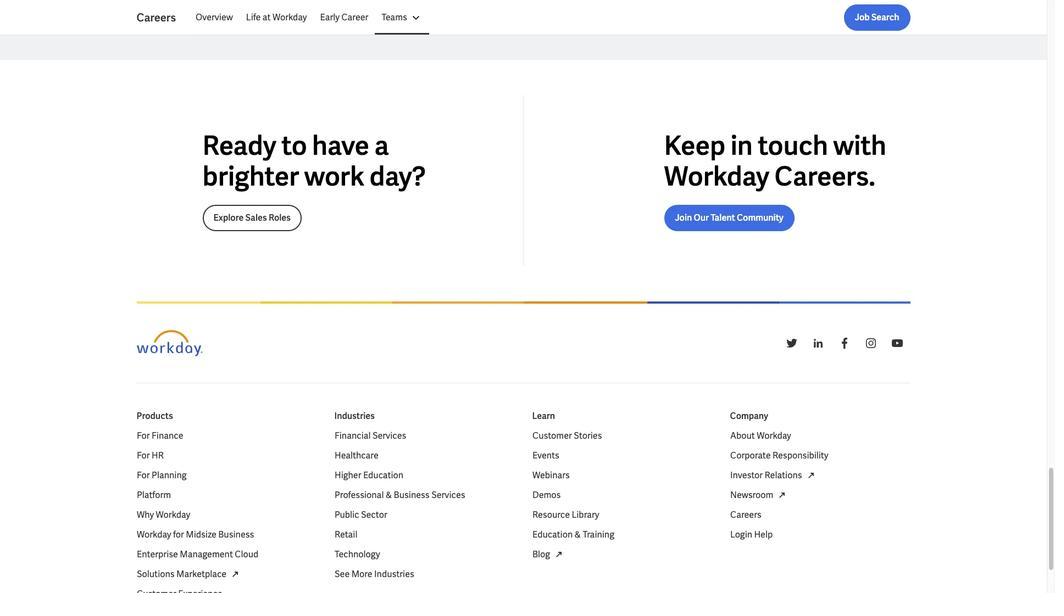 Task type: vqa. For each thing, say whether or not it's contained in the screenshot.
OF in Automated workflows and real-time insight ensure critical supplies are never out of stock.
no



Task type: locate. For each thing, give the bounding box(es) containing it.
overview link
[[189, 4, 240, 31]]

investor relations link
[[730, 470, 818, 483]]

day?
[[370, 160, 426, 194]]

webinars link
[[533, 470, 570, 483]]

platform
[[137, 490, 171, 502]]

0 horizontal spatial opens in a new tab image
[[776, 490, 789, 503]]

education
[[363, 470, 403, 482], [533, 530, 573, 541]]

2 for from the top
[[137, 451, 150, 462]]

services inside financial services link
[[372, 431, 406, 442]]

1 vertical spatial opens in a new tab image
[[776, 490, 789, 503]]

login help
[[730, 530, 773, 541]]

opens in a new tab image for investor relations
[[804, 470, 818, 483]]

0 vertical spatial careers
[[137, 10, 176, 25]]

help
[[754, 530, 773, 541]]

opens in a new tab image down cloud at bottom
[[229, 569, 242, 582]]

1 vertical spatial &
[[575, 530, 581, 541]]

0 vertical spatial &
[[386, 490, 392, 502]]

1 vertical spatial industries
[[374, 569, 414, 581]]

1 horizontal spatial opens in a new tab image
[[804, 470, 818, 483]]

our
[[694, 212, 709, 224]]

brighter
[[203, 160, 299, 194]]

go to the homepage image
[[137, 331, 203, 357]]

demos link
[[533, 490, 561, 503]]

planning
[[152, 470, 186, 482]]

touch
[[758, 129, 829, 163]]

menu
[[189, 4, 429, 31]]

blog
[[533, 550, 550, 561]]

industries right "more"
[[374, 569, 414, 581]]

opens in a new tab image
[[804, 470, 818, 483], [776, 490, 789, 503]]

& for education
[[575, 530, 581, 541]]

list containing customer stories
[[533, 430, 713, 562]]

list containing for finance
[[137, 430, 317, 594]]

enterprise
[[137, 550, 178, 561]]

& up the "sector"
[[386, 490, 392, 502]]

services
[[372, 431, 406, 442], [431, 490, 465, 502]]

for planning
[[137, 470, 186, 482]]

0 vertical spatial opens in a new tab image
[[804, 470, 818, 483]]

list containing about workday
[[730, 430, 911, 542]]

workday up for
[[156, 510, 190, 521]]

1 horizontal spatial education
[[533, 530, 573, 541]]

higher education
[[335, 470, 403, 482]]

1 horizontal spatial opens in a new tab image
[[552, 549, 566, 562]]

1 vertical spatial business
[[218, 530, 254, 541]]

business up cloud at bottom
[[218, 530, 254, 541]]

list
[[189, 4, 911, 31], [137, 430, 317, 594], [335, 430, 515, 582], [533, 430, 713, 562], [730, 430, 911, 542]]

to
[[282, 129, 307, 163]]

professional & business services link
[[335, 490, 465, 503]]

& left training
[[575, 530, 581, 541]]

public sector
[[335, 510, 387, 521]]

1 vertical spatial services
[[431, 490, 465, 502]]

list for industries
[[335, 430, 515, 582]]

0 horizontal spatial careers
[[137, 10, 176, 25]]

life at workday link
[[240, 4, 314, 31]]

overview
[[196, 12, 233, 23]]

for down the for hr link on the bottom
[[137, 470, 150, 482]]

higher education link
[[335, 470, 403, 483]]

opens in a new tab image down 'relations'
[[776, 490, 789, 503]]

0 horizontal spatial services
[[372, 431, 406, 442]]

careers
[[137, 10, 176, 25], [730, 510, 762, 521]]

community
[[737, 212, 784, 224]]

customer stories
[[533, 431, 602, 442]]

1 vertical spatial opens in a new tab image
[[229, 569, 242, 582]]

careers for the top careers link
[[137, 10, 176, 25]]

0 vertical spatial for
[[137, 431, 150, 442]]

education down resource
[[533, 530, 573, 541]]

about workday
[[730, 431, 791, 442]]

for left hr
[[137, 451, 150, 462]]

3 for from the top
[[137, 470, 150, 482]]

stories
[[574, 431, 602, 442]]

for for for finance
[[137, 431, 150, 442]]

0 vertical spatial business
[[394, 490, 430, 502]]

education up professional & business services
[[363, 470, 403, 482]]

list containing overview
[[189, 4, 911, 31]]

early
[[320, 12, 340, 23]]

1 vertical spatial careers link
[[730, 509, 762, 523]]

opens in a new tab image right blog
[[552, 549, 566, 562]]

1 vertical spatial for
[[137, 451, 150, 462]]

&
[[386, 490, 392, 502], [575, 530, 581, 541]]

at
[[263, 12, 271, 23]]

0 vertical spatial opens in a new tab image
[[552, 549, 566, 562]]

careers link up the login
[[730, 509, 762, 523]]

technology
[[335, 550, 380, 561]]

investor
[[730, 470, 763, 482]]

careers link left overview
[[137, 10, 189, 25]]

0 horizontal spatial education
[[363, 470, 403, 482]]

hr
[[152, 451, 163, 462]]

business down higher education link at the left bottom of page
[[394, 490, 430, 502]]

list containing financial services
[[335, 430, 515, 582]]

explore sales roles
[[214, 212, 291, 224]]

workday up talent
[[664, 160, 770, 194]]

platform link
[[137, 490, 171, 503]]

careers inside list
[[730, 510, 762, 521]]

0 vertical spatial education
[[363, 470, 403, 482]]

1 horizontal spatial services
[[431, 490, 465, 502]]

1 vertical spatial education
[[533, 530, 573, 541]]

for planning link
[[137, 470, 186, 483]]

with
[[834, 129, 887, 163]]

0 horizontal spatial business
[[218, 530, 254, 541]]

0 horizontal spatial &
[[386, 490, 392, 502]]

services inside professional & business services link
[[431, 490, 465, 502]]

1 vertical spatial careers
[[730, 510, 762, 521]]

workday
[[273, 12, 307, 23], [664, 160, 770, 194], [757, 431, 791, 442], [156, 510, 190, 521], [137, 530, 171, 541]]

public sector link
[[335, 509, 387, 523]]

industries up the financial
[[335, 411, 375, 423]]

0 horizontal spatial opens in a new tab image
[[229, 569, 242, 582]]

explore sales roles link
[[203, 205, 302, 232]]

0 vertical spatial services
[[372, 431, 406, 442]]

industries inside the "see more industries" link
[[374, 569, 414, 581]]

workday for midsize business
[[137, 530, 254, 541]]

why workday
[[137, 510, 190, 521]]

finance
[[152, 431, 183, 442]]

about
[[730, 431, 755, 442]]

workday for midsize business link
[[137, 529, 254, 542]]

for finance link
[[137, 430, 183, 443]]

go to instagram image
[[865, 337, 878, 350]]

opens in a new tab image down responsibility
[[804, 470, 818, 483]]

login help link
[[730, 529, 773, 542]]

1 horizontal spatial business
[[394, 490, 430, 502]]

2 vertical spatial for
[[137, 470, 150, 482]]

1 for from the top
[[137, 431, 150, 442]]

opens in a new tab image for newsroom
[[776, 490, 789, 503]]

workday inside keep in touch with workday careers.
[[664, 160, 770, 194]]

for up for hr at the left of the page
[[137, 431, 150, 442]]

1 horizontal spatial &
[[575, 530, 581, 541]]

industries
[[335, 411, 375, 423], [374, 569, 414, 581]]

job search link
[[844, 4, 911, 31]]

go to twitter image
[[785, 337, 799, 350]]

0 horizontal spatial careers link
[[137, 10, 189, 25]]

ready to have a brighter work day?
[[203, 129, 426, 194]]

teams
[[382, 12, 407, 23]]

go to linkedin image
[[812, 337, 825, 350]]

opens in a new tab image
[[552, 549, 566, 562], [229, 569, 242, 582]]

list item
[[137, 589, 317, 594]]

& for professional
[[386, 490, 392, 502]]

business
[[394, 490, 430, 502], [218, 530, 254, 541]]

talent
[[711, 212, 736, 224]]

1 horizontal spatial careers
[[730, 510, 762, 521]]

solutions marketplace link
[[137, 569, 242, 582]]

1 horizontal spatial careers link
[[730, 509, 762, 523]]

list for company
[[730, 430, 911, 542]]



Task type: describe. For each thing, give the bounding box(es) containing it.
list for learn
[[533, 430, 713, 562]]

events
[[533, 451, 559, 462]]

join our talent community link
[[664, 205, 795, 232]]

management
[[180, 550, 233, 561]]

see
[[335, 569, 350, 581]]

professional
[[335, 490, 384, 502]]

a
[[375, 129, 389, 163]]

corporate responsibility
[[730, 451, 829, 462]]

solutions marketplace
[[137, 569, 226, 581]]

education inside higher education link
[[363, 470, 403, 482]]

more
[[351, 569, 372, 581]]

resource
[[533, 510, 570, 521]]

0 vertical spatial industries
[[335, 411, 375, 423]]

go to youtube image
[[891, 337, 904, 350]]

midsize
[[186, 530, 216, 541]]

job
[[855, 12, 870, 23]]

marketplace
[[176, 569, 226, 581]]

explore
[[214, 212, 244, 224]]

join our talent community
[[675, 212, 784, 224]]

early career link
[[314, 4, 375, 31]]

sales
[[245, 212, 267, 224]]

login
[[730, 530, 752, 541]]

company
[[730, 411, 769, 423]]

demos
[[533, 490, 561, 502]]

education & training
[[533, 530, 614, 541]]

workday up enterprise
[[137, 530, 171, 541]]

see more industries
[[335, 569, 414, 581]]

blog link
[[533, 549, 566, 562]]

education inside 'education & training' link
[[533, 530, 573, 541]]

training
[[583, 530, 614, 541]]

newsroom
[[730, 490, 774, 502]]

keep in touch with workday careers.
[[664, 129, 887, 194]]

retail link
[[335, 529, 357, 542]]

list for products
[[137, 430, 317, 594]]

work
[[304, 160, 365, 194]]

for for for planning
[[137, 470, 150, 482]]

careers for careers link to the right
[[730, 510, 762, 521]]

0 vertical spatial careers link
[[137, 10, 189, 25]]

education & training link
[[533, 529, 614, 542]]

financial
[[335, 431, 371, 442]]

roles
[[269, 212, 291, 224]]

for hr
[[137, 451, 163, 462]]

retail
[[335, 530, 357, 541]]

opens in a new tab image for solutions marketplace
[[229, 569, 242, 582]]

for for for hr
[[137, 451, 150, 462]]

professional & business services
[[335, 490, 465, 502]]

for hr link
[[137, 450, 163, 463]]

library
[[572, 510, 599, 521]]

why workday link
[[137, 509, 190, 523]]

financial services link
[[335, 430, 406, 443]]

products
[[137, 411, 173, 423]]

opens in a new tab image for blog
[[552, 549, 566, 562]]

enterprise management cloud
[[137, 550, 258, 561]]

in
[[731, 129, 753, 163]]

relations
[[765, 470, 802, 482]]

life at workday
[[246, 12, 307, 23]]

investor relations
[[730, 470, 802, 482]]

healthcare link
[[335, 450, 378, 463]]

enterprise management cloud link
[[137, 549, 258, 562]]

responsibility
[[773, 451, 829, 462]]

why
[[137, 510, 154, 521]]

public
[[335, 510, 359, 521]]

higher
[[335, 470, 361, 482]]

healthcare
[[335, 451, 378, 462]]

customer
[[533, 431, 572, 442]]

see more industries link
[[335, 569, 414, 582]]

about workday link
[[730, 430, 791, 443]]

corporate
[[730, 451, 771, 462]]

for finance
[[137, 431, 183, 442]]

keep
[[664, 129, 726, 163]]

workday right at
[[273, 12, 307, 23]]

early career
[[320, 12, 369, 23]]

webinars
[[533, 470, 570, 482]]

join
[[675, 212, 692, 224]]

resource library link
[[533, 509, 599, 523]]

workday up corporate responsibility
[[757, 431, 791, 442]]

learn
[[533, 411, 555, 423]]

careers.
[[775, 160, 876, 194]]

customer stories link
[[533, 430, 602, 443]]

job search
[[855, 12, 900, 23]]

ready
[[203, 129, 276, 163]]

search
[[872, 12, 900, 23]]

teams button
[[375, 4, 429, 31]]

life
[[246, 12, 261, 23]]

go to facebook image
[[838, 337, 851, 350]]

resource library
[[533, 510, 599, 521]]

menu containing overview
[[189, 4, 429, 31]]

events link
[[533, 450, 559, 463]]

cloud
[[235, 550, 258, 561]]



